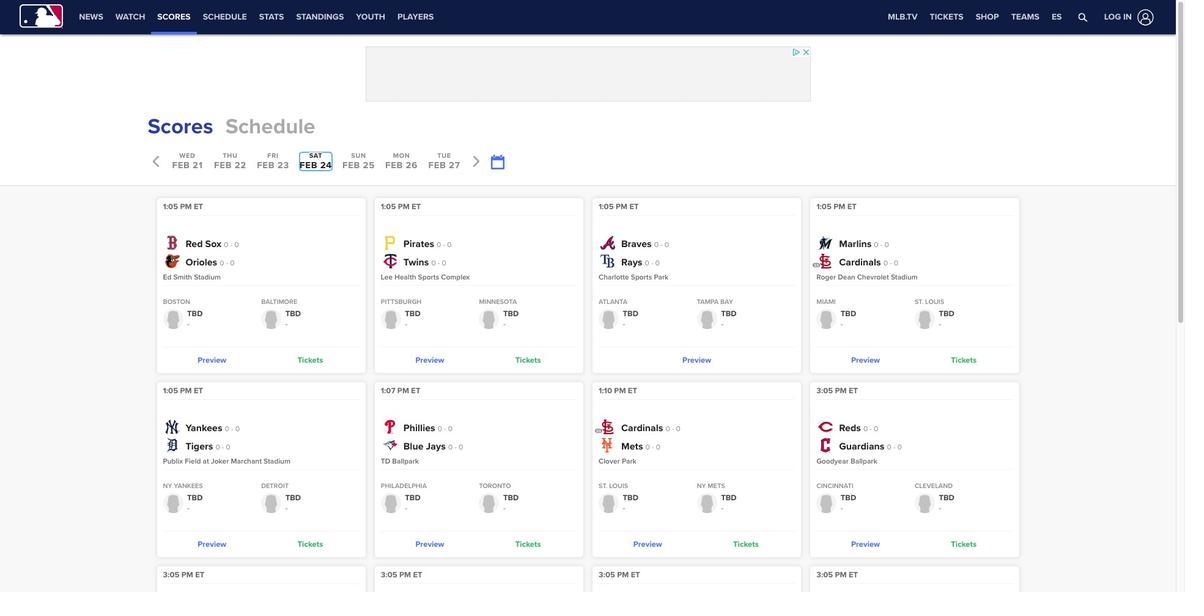 Task type: describe. For each thing, give the bounding box(es) containing it.
- inside phillies 0 - 0
[[444, 425, 446, 434]]

tampa bay
[[697, 298, 733, 306]]

at
[[203, 457, 209, 466]]

watch
[[116, 12, 145, 22]]

23
[[278, 159, 289, 171]]

1:07
[[381, 386, 396, 396]]

in
[[1124, 12, 1133, 22]]

feb for feb 24
[[300, 159, 318, 171]]

ny yankees
[[163, 482, 203, 490]]

ballpark for guardians
[[851, 457, 878, 466]]

1 sports from the left
[[418, 273, 439, 282]]

es link
[[1046, 0, 1069, 34]]

atlanta
[[599, 298, 628, 306]]

0 vertical spatial louis
[[926, 298, 945, 306]]

- inside reds 0 - 0
[[870, 425, 872, 434]]

marchant
[[231, 457, 262, 466]]

preview for pirates
[[416, 355, 445, 365]]

1 horizontal spatial st. louis
[[915, 298, 945, 306]]

feb for feb 26
[[385, 159, 403, 171]]

1 vertical spatial st. louis
[[599, 482, 629, 490]]

youth link
[[350, 0, 392, 34]]

teams link
[[1006, 0, 1046, 34]]

- inside pirates 0 - 0
[[443, 240, 446, 250]]

news
[[79, 12, 103, 22]]

log in button
[[1090, 6, 1157, 28]]

1 vertical spatial scores link
[[148, 114, 213, 140]]

- inside marlins 0 - 0
[[881, 240, 883, 250]]

charlotte sports park
[[599, 273, 669, 282]]

1 vertical spatial mets
[[708, 482, 725, 490]]

pittsburgh
[[381, 298, 422, 306]]

wed feb 21
[[172, 152, 203, 171]]

orioles image
[[165, 254, 180, 269]]

tigers
[[186, 441, 213, 453]]

rays image
[[601, 254, 616, 269]]

- inside red sox 0 - 0
[[230, 240, 233, 250]]

guardians image
[[819, 438, 833, 453]]

detroit
[[261, 482, 289, 490]]

cincinnati
[[817, 482, 854, 490]]

toronto
[[479, 482, 511, 490]]

fri feb 23
[[257, 152, 289, 171]]

cleveland
[[915, 482, 953, 490]]

preview for reds
[[852, 539, 881, 549]]

guardians
[[840, 441, 885, 453]]

1 vertical spatial advertisement element
[[845, 111, 1029, 142]]

- inside orioles 0 - 0
[[226, 259, 228, 268]]

td
[[381, 457, 390, 466]]

boston
[[163, 298, 190, 306]]

tigers image
[[165, 438, 180, 453]]

1:05 pm et for pirates
[[381, 202, 421, 212]]

charlotte
[[599, 273, 629, 282]]

tigers 0 - 0
[[186, 441, 231, 453]]

preview for yankees
[[198, 539, 227, 549]]

mets 0 - 0
[[622, 441, 661, 453]]

- inside rays 0 - 0
[[652, 259, 654, 268]]

standings link
[[290, 0, 350, 34]]

cardinals image
[[819, 254, 833, 269]]

standings
[[296, 12, 344, 22]]

tue feb 27
[[429, 152, 460, 171]]

braves image
[[601, 236, 616, 250]]

preview for marlins
[[852, 355, 881, 365]]

clover park
[[599, 457, 637, 466]]

ballpark for blue jays
[[392, 457, 419, 466]]

shop link
[[970, 0, 1006, 34]]

tickets for mets
[[734, 539, 759, 549]]

reds 0 - 0
[[840, 422, 879, 434]]

minnesota
[[479, 298, 517, 306]]

blue
[[404, 441, 424, 453]]

1 vertical spatial schedule
[[226, 114, 316, 140]]

phillies image
[[383, 420, 398, 434]]

players
[[398, 12, 434, 22]]

1:05 pm et for braves
[[599, 202, 639, 212]]

watch link
[[109, 0, 151, 34]]

publix
[[163, 457, 183, 466]]

tickets for blue jays
[[516, 539, 541, 549]]

0 vertical spatial mets
[[622, 441, 643, 453]]

clover
[[599, 457, 620, 466]]

feb for feb 25
[[343, 159, 360, 171]]

1 horizontal spatial stadium
[[264, 457, 291, 466]]

0 vertical spatial yankees
[[186, 422, 222, 434]]

stats link
[[253, 0, 290, 34]]

preview for red sox
[[198, 355, 227, 365]]

pirates
[[404, 238, 434, 250]]

feb for feb 21
[[172, 159, 190, 171]]

bay
[[721, 298, 733, 306]]

reds
[[840, 422, 861, 434]]

0 vertical spatial advertisement element
[[366, 47, 811, 102]]

thu
[[223, 152, 238, 160]]

publix field at joker marchant stadium
[[163, 457, 291, 466]]

tampa
[[697, 298, 719, 306]]

philadelphia
[[381, 482, 427, 490]]

2 horizontal spatial stadium
[[891, 273, 918, 282]]

wed
[[179, 152, 196, 160]]

pirates image
[[383, 236, 398, 250]]

sun
[[351, 152, 366, 160]]

orioles
[[186, 256, 217, 269]]

ed smith stadium
[[163, 273, 221, 282]]

rays
[[622, 256, 643, 269]]

0 horizontal spatial stadium
[[194, 273, 221, 282]]

1 vertical spatial louis
[[610, 482, 629, 490]]

marlins image
[[819, 236, 833, 250]]

shop
[[976, 12, 1000, 22]]

td ballpark
[[381, 457, 419, 466]]

stats
[[259, 12, 284, 22]]



Task type: locate. For each thing, give the bounding box(es) containing it.
scores link inside the top navigation menu bar
[[151, 0, 197, 32]]

- inside tigers 0 - 0
[[222, 443, 224, 452]]

3:05
[[817, 386, 833, 396], [163, 570, 179, 580], [381, 570, 397, 580], [599, 570, 615, 580], [817, 570, 833, 580]]

goodyear ballpark
[[817, 457, 878, 466]]

1:05 up the "marlins" icon
[[817, 202, 832, 212]]

twins image
[[383, 254, 398, 269]]

mon
[[393, 152, 410, 160]]

2 ny from the left
[[697, 482, 706, 490]]

scores inside secondary navigation element
[[157, 12, 191, 22]]

health
[[395, 273, 416, 282]]

sat
[[309, 152, 323, 160]]

jays
[[426, 441, 446, 453]]

0 vertical spatial park
[[654, 273, 669, 282]]

0 vertical spatial schedule
[[203, 12, 247, 22]]

advertisement element
[[366, 47, 811, 102], [845, 111, 1029, 142]]

schedule inside the top navigation menu bar
[[203, 12, 247, 22]]

0 horizontal spatial advertisement element
[[366, 47, 811, 102]]

yankees 0 - 0
[[186, 422, 240, 434]]

smith
[[173, 273, 192, 282]]

teams
[[1012, 12, 1040, 22]]

mets
[[622, 441, 643, 453], [708, 482, 725, 490]]

cardinals 0 - 0 up "mets 0 - 0"
[[622, 422, 681, 434]]

2 sports from the left
[[631, 273, 652, 282]]

ss for cardinals image
[[814, 263, 820, 268]]

1 horizontal spatial ballpark
[[851, 457, 878, 466]]

0 vertical spatial scores
[[157, 12, 191, 22]]

1 vertical spatial cardinals
[[622, 422, 664, 434]]

1:05 up the red sox image
[[163, 202, 178, 212]]

0 horizontal spatial ballpark
[[392, 457, 419, 466]]

1 horizontal spatial sports
[[631, 273, 652, 282]]

feb left '22'
[[214, 159, 232, 171]]

red sox image
[[165, 236, 180, 250]]

24
[[320, 159, 332, 171]]

- inside "mets 0 - 0"
[[652, 443, 654, 452]]

rays 0 - 0
[[622, 256, 660, 269]]

mlb.tv
[[888, 12, 918, 22]]

26
[[406, 159, 418, 171]]

ballpark down guardians at the bottom of the page
[[851, 457, 878, 466]]

preview for phillies
[[416, 539, 445, 549]]

top navigation menu bar
[[0, 0, 1177, 34]]

1 horizontal spatial mets
[[708, 482, 725, 490]]

tbd
[[187, 309, 203, 319], [286, 309, 301, 319], [405, 309, 421, 319], [503, 309, 519, 319], [623, 309, 639, 319], [721, 309, 737, 319], [841, 309, 857, 319], [939, 309, 955, 319], [187, 493, 203, 503], [286, 493, 301, 503], [405, 493, 421, 503], [503, 493, 519, 503], [623, 493, 639, 503], [721, 493, 737, 503], [841, 493, 857, 503], [939, 493, 955, 503]]

cardinals
[[840, 256, 881, 269], [622, 422, 664, 434]]

- inside blue jays 0 - 0
[[455, 443, 457, 452]]

1 horizontal spatial st.
[[915, 298, 924, 306]]

feb for feb 27
[[429, 159, 446, 171]]

scores link right 'watch'
[[151, 0, 197, 32]]

blue jays image
[[383, 438, 398, 453]]

0 horizontal spatial park
[[622, 457, 637, 466]]

cardinals for cardinals icon
[[622, 422, 664, 434]]

feb inside thu feb 22
[[214, 159, 232, 171]]

1:05 pm et up the "marlins" icon
[[817, 202, 857, 212]]

1 horizontal spatial louis
[[926, 298, 945, 306]]

ny for ny mets
[[697, 482, 706, 490]]

1:05 pm et up yankees icon
[[163, 386, 203, 396]]

chevrolet
[[858, 273, 890, 282]]

players link
[[392, 0, 440, 34]]

st. down roger dean chevrolet stadium on the right
[[915, 298, 924, 306]]

1 vertical spatial scores
[[148, 114, 213, 140]]

cardinals 0 - 0 for cardinals image
[[840, 256, 899, 269]]

1:05 up pirates 'icon'
[[381, 202, 396, 212]]

phillies
[[404, 422, 435, 434]]

yankees up tigers 0 - 0 on the left bottom of page
[[186, 422, 222, 434]]

schedule link left stats
[[197, 0, 253, 34]]

sat feb 24
[[300, 152, 332, 171]]

cardinals 0 - 0 up roger dean chevrolet stadium on the right
[[840, 256, 899, 269]]

orioles 0 - 0
[[186, 256, 235, 269]]

phillies 0 - 0
[[404, 422, 453, 434]]

27
[[449, 159, 460, 171]]

1:05 up yankees icon
[[163, 386, 178, 396]]

22
[[235, 159, 247, 171]]

1:05 for marlins
[[817, 202, 832, 212]]

feb left 26
[[385, 159, 403, 171]]

2 ballpark from the left
[[851, 457, 878, 466]]

1 vertical spatial cardinals 0 - 0
[[622, 422, 681, 434]]

0 horizontal spatial cardinals 0 - 0
[[622, 422, 681, 434]]

1 vertical spatial park
[[622, 457, 637, 466]]

6 feb from the left
[[385, 159, 403, 171]]

schedule up fri
[[226, 114, 316, 140]]

0 horizontal spatial st. louis
[[599, 482, 629, 490]]

twins 0 - 0
[[404, 256, 447, 269]]

feb inside the mon feb 26
[[385, 159, 403, 171]]

tertiary navigation element
[[882, 0, 1069, 34]]

thu feb 22
[[214, 152, 247, 171]]

ny mets
[[697, 482, 725, 490]]

1:05 pm et up braves icon
[[599, 202, 639, 212]]

feb inside sun feb 25
[[343, 159, 360, 171]]

feb left 23 at left top
[[257, 159, 275, 171]]

lee
[[381, 273, 393, 282]]

ss up roger
[[814, 263, 820, 268]]

log
[[1105, 12, 1122, 22]]

1:05 pm et for red sox
[[163, 202, 203, 212]]

fri
[[268, 152, 279, 160]]

0 vertical spatial schedule link
[[197, 0, 253, 34]]

- inside twins 0 - 0
[[438, 259, 440, 268]]

feb for feb 23
[[257, 159, 275, 171]]

marlins
[[840, 238, 872, 250]]

st. down the clover
[[599, 482, 608, 490]]

tickets for twins
[[516, 355, 541, 365]]

3 feb from the left
[[257, 159, 275, 171]]

stadium right chevrolet in the right top of the page
[[891, 273, 918, 282]]

1 secondary navigation element from the left
[[73, 0, 440, 34]]

ballpark down blue
[[392, 457, 419, 466]]

ny for ny yankees
[[163, 482, 172, 490]]

1:05 for yankees
[[163, 386, 178, 396]]

None text field
[[490, 155, 506, 171]]

1:05
[[163, 202, 178, 212], [381, 202, 396, 212], [599, 202, 614, 212], [817, 202, 832, 212], [163, 386, 178, 396]]

0 horizontal spatial louis
[[610, 482, 629, 490]]

2 secondary navigation element from the left
[[440, 0, 543, 34]]

lee health sports complex
[[381, 273, 470, 282]]

red
[[186, 238, 203, 250]]

feb inside sat feb 24
[[300, 159, 318, 171]]

0 horizontal spatial ny
[[163, 482, 172, 490]]

tue
[[438, 152, 451, 160]]

feb for feb 22
[[214, 159, 232, 171]]

braves
[[622, 238, 652, 250]]

7 feb from the left
[[429, 159, 446, 171]]

feb left 21
[[172, 159, 190, 171]]

1 ballpark from the left
[[392, 457, 419, 466]]

park down rays 0 - 0
[[654, 273, 669, 282]]

feb left the 25
[[343, 159, 360, 171]]

scores up wed
[[148, 114, 213, 140]]

secondary navigation element containing news
[[73, 0, 440, 34]]

tickets for orioles
[[298, 355, 323, 365]]

tickets for guardians
[[952, 539, 977, 549]]

0 horizontal spatial cardinals
[[622, 422, 664, 434]]

yankees image
[[165, 420, 180, 434]]

cardinals for cardinals image
[[840, 256, 881, 269]]

1 horizontal spatial ss
[[814, 263, 820, 268]]

1:07 pm et
[[381, 386, 421, 396]]

stadium down orioles 0 - 0
[[194, 273, 221, 282]]

guardians 0 - 0
[[840, 441, 902, 453]]

roger dean chevrolet stadium
[[817, 273, 918, 282]]

roger
[[817, 273, 836, 282]]

tickets link
[[924, 0, 970, 34], [291, 351, 330, 370], [291, 351, 330, 370], [509, 351, 548, 370], [509, 351, 548, 370], [944, 351, 984, 370], [944, 351, 984, 370], [291, 535, 330, 554], [291, 535, 330, 554], [509, 535, 548, 554], [509, 535, 548, 554], [727, 535, 766, 554], [727, 535, 766, 554], [944, 535, 984, 554], [944, 535, 984, 554]]

1:10 pm et
[[599, 386, 638, 396]]

1 vertical spatial yankees
[[174, 482, 203, 490]]

0 horizontal spatial mets
[[622, 441, 643, 453]]

5 feb from the left
[[343, 159, 360, 171]]

0 vertical spatial cardinals
[[840, 256, 881, 269]]

1:10
[[599, 386, 612, 396]]

1:05 pm et up the red sox image
[[163, 202, 203, 212]]

1 vertical spatial schedule link
[[226, 114, 316, 140]]

park down "mets 0 - 0"
[[622, 457, 637, 466]]

cardinals up roger dean chevrolet stadium on the right
[[840, 256, 881, 269]]

tickets inside tertiary navigation 'element'
[[930, 12, 964, 22]]

schedule link
[[197, 0, 253, 34], [226, 114, 316, 140]]

scores
[[157, 12, 191, 22], [148, 114, 213, 140]]

feb inside "tue feb 27"
[[429, 159, 446, 171]]

0 horizontal spatial ss
[[596, 429, 602, 434]]

louis
[[926, 298, 945, 306], [610, 482, 629, 490]]

0 vertical spatial scores link
[[151, 0, 197, 32]]

braves 0 - 0
[[622, 238, 669, 250]]

scores link
[[151, 0, 197, 32], [148, 114, 213, 140]]

stadium up detroit at the left bottom
[[264, 457, 291, 466]]

schedule link up fri
[[226, 114, 316, 140]]

cardinals up "mets 0 - 0"
[[622, 422, 664, 434]]

sports down rays 0 - 0
[[631, 273, 652, 282]]

2 feb from the left
[[214, 159, 232, 171]]

youth
[[356, 12, 385, 22]]

mon feb 26
[[385, 152, 418, 171]]

tickets for tigers
[[298, 539, 323, 549]]

ballpark
[[392, 457, 419, 466], [851, 457, 878, 466]]

dean
[[838, 273, 856, 282]]

schedule left stats
[[203, 12, 247, 22]]

sports
[[418, 273, 439, 282], [631, 273, 652, 282]]

- inside yankees 0 - 0
[[231, 425, 233, 434]]

1 horizontal spatial cardinals
[[840, 256, 881, 269]]

park
[[654, 273, 669, 282], [622, 457, 637, 466]]

twins
[[404, 256, 429, 269]]

major league baseball image
[[20, 4, 63, 28]]

1:05 pm et up pirates 'icon'
[[381, 202, 421, 212]]

baltimore
[[261, 298, 298, 306]]

1 ny from the left
[[163, 482, 172, 490]]

0 horizontal spatial st.
[[599, 482, 608, 490]]

1 horizontal spatial advertisement element
[[845, 111, 1029, 142]]

cardinals 0 - 0 for cardinals icon
[[622, 422, 681, 434]]

sun feb 25
[[343, 152, 375, 171]]

log in
[[1105, 12, 1133, 22]]

-
[[230, 240, 233, 250], [443, 240, 446, 250], [661, 240, 663, 250], [881, 240, 883, 250], [226, 259, 228, 268], [438, 259, 440, 268], [652, 259, 654, 268], [890, 259, 893, 268], [187, 319, 190, 329], [286, 319, 288, 329], [405, 319, 408, 329], [503, 319, 506, 329], [623, 319, 626, 329], [721, 319, 724, 329], [841, 319, 844, 329], [939, 319, 942, 329], [231, 425, 233, 434], [444, 425, 446, 434], [672, 425, 675, 434], [870, 425, 872, 434], [222, 443, 224, 452], [455, 443, 457, 452], [652, 443, 654, 452], [894, 443, 896, 452], [187, 504, 190, 513], [286, 504, 288, 513], [405, 504, 408, 513], [503, 504, 506, 513], [623, 504, 626, 513], [721, 504, 724, 513], [841, 504, 844, 513], [939, 504, 942, 513]]

1 feb from the left
[[172, 159, 190, 171]]

1 horizontal spatial cardinals 0 - 0
[[840, 256, 899, 269]]

feb inside wed feb 21
[[172, 159, 190, 171]]

complex
[[441, 273, 470, 282]]

marlins 0 - 0
[[840, 238, 890, 250]]

scores right 'watch'
[[157, 12, 191, 22]]

1 vertical spatial st.
[[599, 482, 608, 490]]

1:05 pm et for marlins
[[817, 202, 857, 212]]

feb left 24
[[300, 159, 318, 171]]

1 horizontal spatial park
[[654, 273, 669, 282]]

blue jays 0 - 0
[[404, 441, 463, 453]]

0 vertical spatial st.
[[915, 298, 924, 306]]

feb inside fri feb 23
[[257, 159, 275, 171]]

0 horizontal spatial sports
[[418, 273, 439, 282]]

1:05 pm et for yankees
[[163, 386, 203, 396]]

1:05 up braves icon
[[599, 202, 614, 212]]

1 horizontal spatial ny
[[697, 482, 706, 490]]

1:05 for pirates
[[381, 202, 396, 212]]

miami
[[817, 298, 836, 306]]

mets image
[[601, 438, 616, 453]]

ss up 'mets' image
[[596, 429, 602, 434]]

1:05 for braves
[[599, 202, 614, 212]]

ss for cardinals icon
[[596, 429, 602, 434]]

1:05 for red sox
[[163, 202, 178, 212]]

yankees down 'field' on the left bottom of page
[[174, 482, 203, 490]]

1 vertical spatial ss
[[596, 429, 602, 434]]

0 vertical spatial ss
[[814, 263, 820, 268]]

- inside braves 0 - 0
[[661, 240, 663, 250]]

sports down twins 0 - 0
[[418, 273, 439, 282]]

secondary navigation element
[[73, 0, 440, 34], [440, 0, 543, 34]]

3:05 pm et
[[817, 386, 858, 396], [163, 570, 205, 580], [381, 570, 423, 580], [599, 570, 641, 580], [817, 570, 858, 580]]

ss
[[814, 263, 820, 268], [596, 429, 602, 434]]

0 vertical spatial st. louis
[[915, 298, 945, 306]]

field
[[185, 457, 201, 466]]

cardinals image
[[601, 420, 616, 434]]

4 feb from the left
[[300, 159, 318, 171]]

0 vertical spatial cardinals 0 - 0
[[840, 256, 899, 269]]

et
[[194, 202, 203, 212], [412, 202, 421, 212], [630, 202, 639, 212], [848, 202, 857, 212], [194, 386, 203, 396], [411, 386, 421, 396], [628, 386, 638, 396], [849, 386, 858, 396], [195, 570, 205, 580], [413, 570, 423, 580], [631, 570, 641, 580], [849, 570, 858, 580]]

- inside guardians 0 - 0
[[894, 443, 896, 452]]

feb left the "27"
[[429, 159, 446, 171]]

scores link up wed
[[148, 114, 213, 140]]

schedule
[[203, 12, 247, 22], [226, 114, 316, 140]]

reds image
[[819, 420, 833, 434]]

1:05 pm et
[[163, 202, 203, 212], [381, 202, 421, 212], [599, 202, 639, 212], [817, 202, 857, 212], [163, 386, 203, 396]]

pirates 0 - 0
[[404, 238, 452, 250]]



Task type: vqa. For each thing, say whether or not it's contained in the screenshot.


